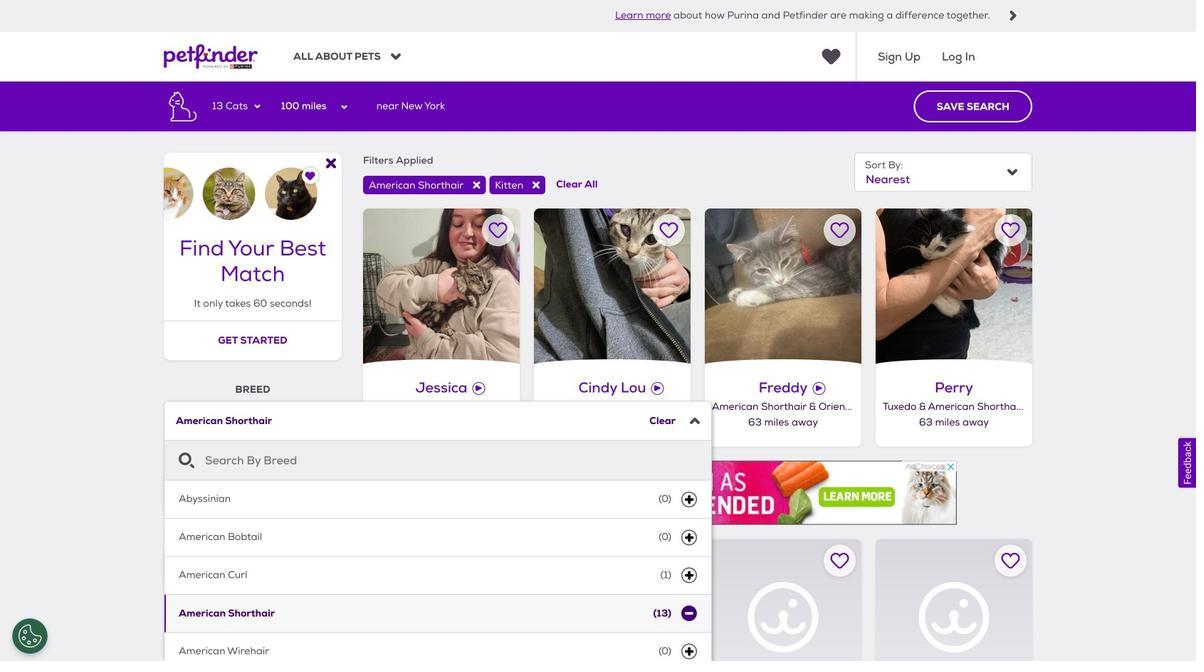 Task type: vqa. For each thing, say whether or not it's contained in the screenshot.
Petfinder Home Image
yes



Task type: describe. For each thing, give the bounding box(es) containing it.
chaise, adoptable cat, kitten male american shorthair, 67 miles away. image
[[705, 539, 861, 661]]

armoire, adoptable cat, kitten male american shorthair, 67 miles away. image
[[876, 539, 1032, 661]]

freddy , adoptable cat, kitten male american shorthair & oriental tabby mix, 63 miles away, has video. image
[[705, 208, 861, 365]]

has video image for cindy lou , adoptable cat, kitten female american shorthair, 63 miles away, has video. image
[[651, 382, 664, 395]]

advertisement element
[[439, 461, 957, 525]]

fish , adoptable cat, kitten male tabby & american shorthair mix, 63 miles away, has video. image
[[363, 539, 520, 661]]

chip , adoptable cat, kitten female tabby & american shorthair mix, 63 miles away, has video. image
[[534, 539, 691, 661]]



Task type: locate. For each thing, give the bounding box(es) containing it.
2 has video image from the left
[[813, 382, 825, 395]]

main content
[[0, 81, 1196, 661]]

has video image
[[472, 382, 485, 395]]

list box
[[164, 481, 711, 661]]

has video image
[[651, 382, 664, 395], [813, 382, 825, 395]]

has video image for freddy , adoptable cat, kitten male american shorthair & oriental tabby mix, 63 miles away, has video. image
[[813, 382, 825, 395]]

0 horizontal spatial has video image
[[651, 382, 664, 395]]

1 horizontal spatial has video image
[[813, 382, 825, 395]]

cindy lou , adoptable cat, kitten female american shorthair, 63 miles away, has video. image
[[534, 208, 691, 365]]

perry , adoptable cat, kitten male tuxedo & american shorthair mix, 63 miles away. image
[[876, 208, 1032, 365]]

1 has video image from the left
[[651, 382, 664, 395]]

Search By Breed text field
[[164, 441, 711, 480]]

potential cat matches image
[[164, 153, 342, 220]]

petfinder home image
[[164, 32, 258, 81]]

jessica, adoptable cat, kitten female american shorthair, 57 miles away, has video. image
[[363, 208, 520, 365]]



